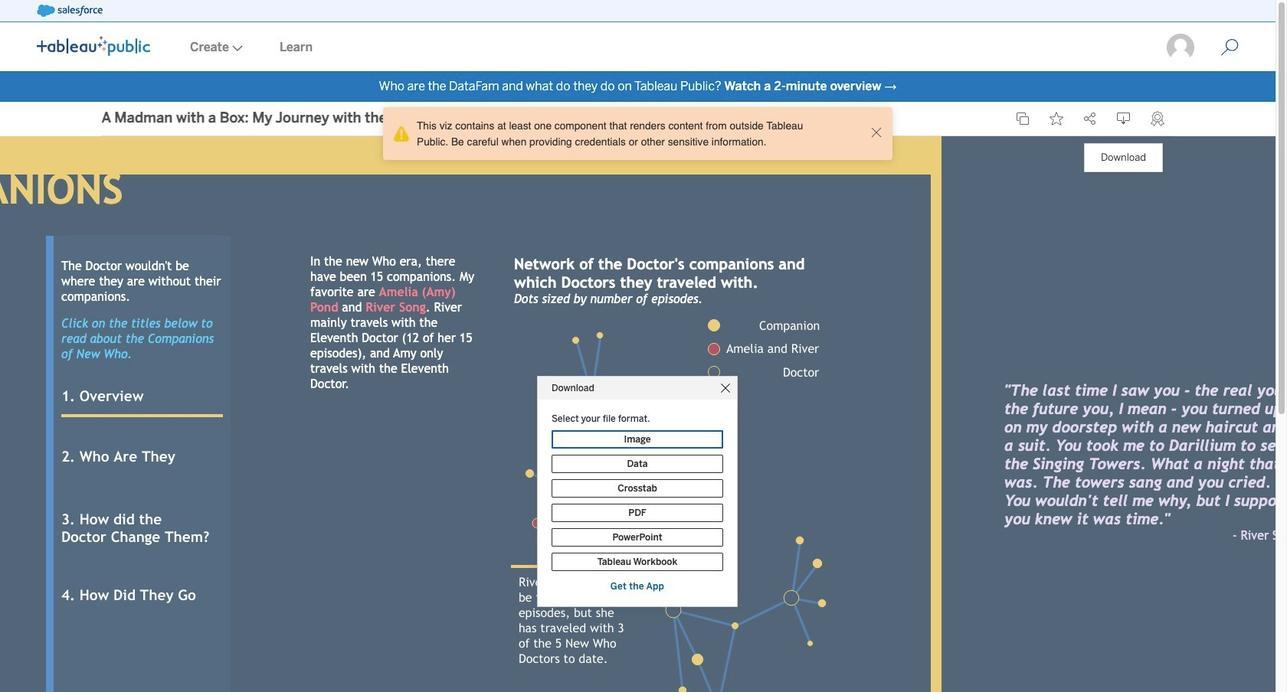 Task type: vqa. For each thing, say whether or not it's contained in the screenshot.
'AVATAR'
no



Task type: locate. For each thing, give the bounding box(es) containing it.
salesforce logo image
[[37, 5, 103, 17]]

make a copy image
[[1016, 112, 1030, 126]]

logo image
[[37, 36, 150, 56]]

go to search image
[[1202, 38, 1258, 57]]

alert
[[389, 113, 867, 154]]



Task type: describe. For each thing, give the bounding box(es) containing it.
nominate for viz of the day image
[[1151, 111, 1165, 126]]

favorite button image
[[1050, 112, 1063, 126]]

create image
[[229, 45, 243, 51]]

tara.schultz image
[[1166, 32, 1196, 63]]



